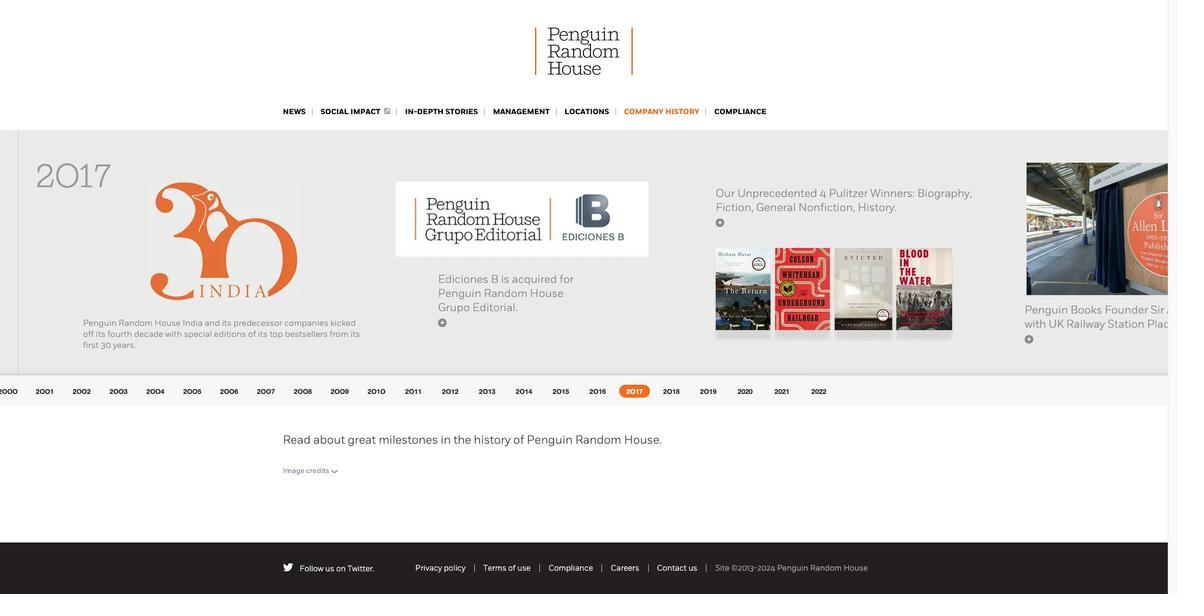 Task type: vqa. For each thing, say whether or not it's contained in the screenshot.
companies
yes



Task type: describe. For each thing, give the bounding box(es) containing it.
privacy policy link
[[415, 564, 466, 573]]

image
[[283, 467, 304, 476]]

image credits link
[[283, 467, 338, 476]]

terms of use link
[[483, 564, 531, 573]]

2o14
[[516, 388, 532, 396]]

impact
[[351, 107, 381, 117]]

2oo7
[[257, 388, 275, 396]]

editions
[[214, 329, 246, 340]]

depth
[[417, 107, 444, 117]]

ediciones
[[438, 273, 489, 286]]

news link
[[283, 107, 306, 117]]

in-depth stories
[[405, 107, 478, 117]]

from
[[330, 329, 349, 340]]

2oo4
[[146, 388, 164, 396]]

first
[[83, 340, 99, 351]]

management link
[[493, 107, 550, 117]]

pulitzer
[[829, 187, 868, 200]]

terms of use
[[483, 564, 531, 573]]

use
[[518, 564, 531, 573]]

india
[[183, 318, 203, 329]]

is
[[501, 273, 510, 286]]

founder
[[1105, 304, 1148, 317]]

our unprecedented 4 pulitzer winners: biography, fiction, general nonfiction, history. +
[[716, 187, 972, 227]]

privacy
[[415, 564, 442, 573]]

fiction,
[[716, 201, 754, 214]]

careers
[[611, 564, 639, 573]]

bestsellers
[[285, 329, 328, 340]]

2oo5
[[183, 388, 201, 396]]

of inside penguin random house india and its predecessor companies kicked off its fourth decade with special editions of its top bestsellers from its first 30 years.
[[248, 329, 256, 340]]

careers link
[[611, 564, 639, 573]]

random left "house."
[[575, 433, 622, 447]]

in-depth stories link
[[405, 107, 478, 117]]

our
[[716, 187, 735, 200]]

twitter.
[[348, 565, 374, 574]]

1 horizontal spatial 2o17
[[627, 388, 643, 396]]

read about great milestones in the history of penguin random house.
[[283, 433, 662, 447]]

fourth
[[108, 329, 132, 340]]

0 horizontal spatial compliance link
[[549, 564, 593, 573]]

kicked
[[330, 318, 356, 329]]

in-
[[405, 107, 417, 117]]

image credits
[[283, 467, 329, 476]]

penguin inside ediciones b is acquired for penguin random house grupo editorial. +
[[438, 287, 482, 301]]

privacy policy
[[415, 564, 466, 573]]

contact
[[657, 564, 687, 573]]

1 horizontal spatial history
[[666, 107, 700, 117]]

decade
[[134, 329, 163, 340]]

2o13
[[479, 388, 496, 396]]

for
[[560, 273, 574, 286]]

random inside penguin random house india and its predecessor companies kicked off its fourth decade with special editions of its top bestsellers from its first 30 years.
[[119, 318, 153, 329]]

2o11
[[405, 388, 422, 396]]

penguin inside penguin books founder sir all +
[[1025, 304, 1068, 317]]

penguin random house india and its predecessor companies kicked off its fourth decade with special editions of its top bestsellers from its first 30 years.
[[83, 318, 360, 351]]

terms
[[483, 564, 507, 573]]

its right from
[[351, 329, 360, 340]]

all
[[1167, 304, 1177, 317]]

and
[[205, 318, 220, 329]]

about
[[313, 433, 345, 447]]

locations
[[565, 107, 609, 117]]

unprecedented
[[738, 187, 817, 200]]

general
[[756, 201, 796, 214]]

2o16
[[590, 388, 606, 396]]

grupo
[[438, 301, 470, 315]]

read
[[283, 433, 311, 447]]

©2013-
[[731, 564, 757, 573]]

b
[[491, 273, 499, 286]]

companies
[[284, 318, 328, 329]]

in
[[441, 433, 451, 447]]

site
[[715, 564, 730, 573]]

penguin down 2o15
[[527, 433, 573, 447]]

the
[[454, 433, 471, 447]]

30
[[101, 340, 111, 351]]

+ inside penguin books founder sir all +
[[1027, 335, 1032, 344]]

2o1o
[[368, 388, 386, 396]]



Task type: locate. For each thing, give the bounding box(es) containing it.
random down is
[[484, 287, 528, 301]]

2 vertical spatial +
[[1027, 335, 1032, 344]]

with
[[165, 329, 182, 340]]

1 horizontal spatial compliance link
[[714, 107, 767, 117]]

2020
[[738, 388, 753, 396]]

social
[[321, 107, 349, 117]]

us for contact
[[689, 564, 698, 573]]

2o15
[[553, 388, 569, 396]]

2o17
[[36, 157, 111, 196], [627, 388, 643, 396]]

1 vertical spatial of
[[514, 433, 524, 447]]

1 vertical spatial history
[[474, 433, 511, 447]]

great
[[348, 433, 376, 447]]

social impact link
[[321, 107, 390, 117]]

house inside penguin random house india and its predecessor companies kicked off its fourth decade with special editions of its top bestsellers from its first 30 years.
[[155, 318, 181, 329]]

+ for our unprecedented 4 pulitzer winners: biography, fiction, general nonfiction, history.
[[718, 218, 722, 227]]

its down predecessor
[[258, 329, 268, 340]]

random right 2024
[[811, 564, 842, 573]]

of left use
[[508, 564, 516, 573]]

compliance for the right 'compliance' link
[[714, 107, 767, 117]]

follow us on twitter. link
[[300, 565, 374, 574]]

0 horizontal spatial house
[[155, 318, 181, 329]]

us left on
[[325, 565, 334, 574]]

company
[[624, 107, 664, 117]]

contact us
[[657, 564, 698, 573]]

stories
[[446, 107, 478, 117]]

follow us on twitter.
[[300, 565, 374, 574]]

random up the decade
[[119, 318, 153, 329]]

its up editions
[[222, 318, 232, 329]]

2024
[[757, 564, 776, 573]]

1 vertical spatial compliance
[[549, 564, 593, 573]]

0 horizontal spatial +
[[440, 318, 445, 327]]

2oo9
[[331, 388, 349, 396]]

1 horizontal spatial +
[[718, 218, 722, 227]]

0 horizontal spatial 2o17
[[36, 157, 111, 196]]

2022
[[812, 388, 827, 396]]

follow
[[300, 565, 324, 574]]

2 horizontal spatial house
[[844, 564, 868, 573]]

house
[[530, 287, 564, 301], [155, 318, 181, 329], [844, 564, 868, 573]]

random
[[484, 287, 528, 301], [119, 318, 153, 329], [575, 433, 622, 447], [811, 564, 842, 573]]

editorial.
[[473, 301, 518, 315]]

0 vertical spatial house
[[530, 287, 564, 301]]

2 vertical spatial house
[[844, 564, 868, 573]]

compliance for the leftmost 'compliance' link
[[549, 564, 593, 573]]

0 vertical spatial 2o17
[[36, 157, 111, 196]]

penguin
[[438, 287, 482, 301], [1025, 304, 1068, 317], [83, 318, 117, 329], [527, 433, 573, 447], [777, 564, 809, 573]]

+
[[718, 218, 722, 227], [440, 318, 445, 327], [1027, 335, 1032, 344]]

0 horizontal spatial us
[[325, 565, 334, 574]]

biography,
[[918, 187, 972, 200]]

social impact
[[321, 107, 381, 117]]

winners:
[[871, 187, 915, 200]]

of
[[248, 329, 256, 340], [514, 433, 524, 447], [508, 564, 516, 573]]

2oo1
[[36, 388, 54, 396]]

2ooo
[[0, 388, 18, 396]]

sir
[[1151, 304, 1165, 317]]

penguin books founder sir all +
[[1025, 304, 1177, 344]]

1 horizontal spatial us
[[689, 564, 698, 573]]

penguin up off
[[83, 318, 117, 329]]

history right the
[[474, 433, 511, 447]]

2o12
[[442, 388, 459, 396]]

2oo2
[[73, 388, 91, 396]]

1 vertical spatial +
[[440, 318, 445, 327]]

penguin random house image
[[535, 28, 633, 75]]

off
[[83, 329, 94, 340]]

2oo6
[[220, 388, 238, 396]]

of down 2o14
[[514, 433, 524, 447]]

credits
[[306, 467, 329, 476]]

predecessor
[[234, 318, 282, 329]]

1 horizontal spatial compliance
[[714, 107, 767, 117]]

history right company
[[666, 107, 700, 117]]

house inside ediciones b is acquired for penguin random house grupo editorial. +
[[530, 287, 564, 301]]

house.
[[624, 433, 662, 447]]

4
[[820, 187, 827, 200]]

its up the 30
[[96, 329, 106, 340]]

compliance
[[714, 107, 767, 117], [549, 564, 593, 573]]

management
[[493, 107, 550, 117]]

of down predecessor
[[248, 329, 256, 340]]

company history link
[[624, 107, 700, 117]]

acquired
[[512, 273, 557, 286]]

0 vertical spatial of
[[248, 329, 256, 340]]

1 vertical spatial 2o17
[[627, 388, 643, 396]]

2o19
[[700, 388, 717, 396]]

milestones
[[379, 433, 438, 447]]

2oo3
[[110, 388, 128, 396]]

random inside ediciones b is acquired for penguin random house grupo editorial. +
[[484, 287, 528, 301]]

on
[[336, 565, 346, 574]]

2o18
[[663, 388, 680, 396]]

years.
[[113, 340, 136, 351]]

+ for ediciones b is acquired for penguin random house grupo editorial.
[[440, 318, 445, 327]]

ediciones b is acquired for penguin random house grupo editorial. +
[[438, 273, 574, 327]]

top
[[270, 329, 283, 340]]

history.
[[858, 201, 897, 214]]

1 vertical spatial house
[[155, 318, 181, 329]]

+ inside ediciones b is acquired for penguin random house grupo editorial. +
[[440, 318, 445, 327]]

penguin left books
[[1025, 304, 1068, 317]]

history
[[666, 107, 700, 117], [474, 433, 511, 447]]

2 vertical spatial of
[[508, 564, 516, 573]]

2oo8
[[294, 388, 312, 396]]

penguin right 2024
[[777, 564, 809, 573]]

penguin inside penguin random house india and its predecessor companies kicked off its fourth decade with special editions of its top bestsellers from its first 30 years.
[[83, 318, 117, 329]]

us for follow
[[325, 565, 334, 574]]

site ©2013-2024 penguin random house
[[715, 564, 868, 573]]

books
[[1071, 304, 1103, 317]]

0 horizontal spatial compliance
[[549, 564, 593, 573]]

special
[[184, 329, 212, 340]]

us right 'contact'
[[689, 564, 698, 573]]

compliance link
[[714, 107, 767, 117], [549, 564, 593, 573]]

company history
[[624, 107, 700, 117]]

2 horizontal spatial +
[[1027, 335, 1032, 344]]

locations link
[[565, 107, 609, 117]]

1 vertical spatial compliance link
[[549, 564, 593, 573]]

1 horizontal spatial house
[[530, 287, 564, 301]]

penguin down ediciones
[[438, 287, 482, 301]]

0 vertical spatial compliance link
[[714, 107, 767, 117]]

policy
[[444, 564, 466, 573]]

+ inside our unprecedented 4 pulitzer winners: biography, fiction, general nonfiction, history. +
[[718, 218, 722, 227]]

news
[[283, 107, 306, 117]]

0 vertical spatial history
[[666, 107, 700, 117]]

contact us link
[[657, 564, 698, 573]]

0 vertical spatial compliance
[[714, 107, 767, 117]]

0 horizontal spatial history
[[474, 433, 511, 447]]

0 vertical spatial +
[[718, 218, 722, 227]]



